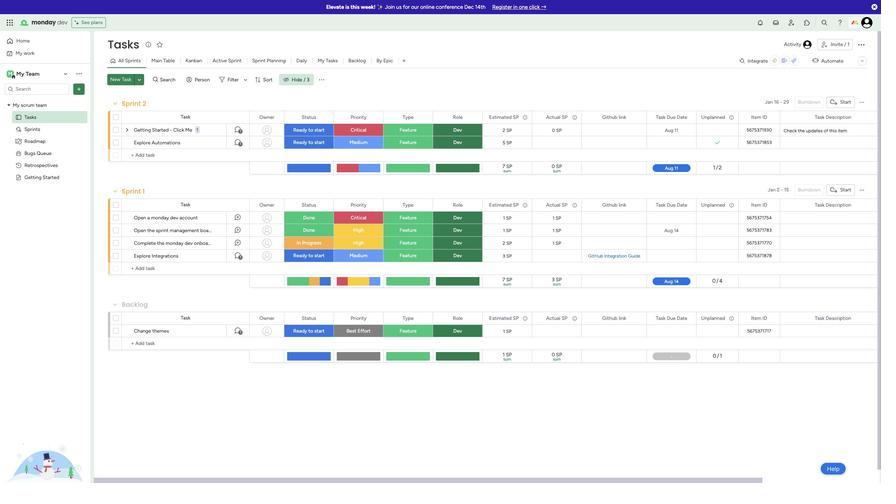 Task type: locate. For each thing, give the bounding box(es) containing it.
dev down the management
[[185, 240, 193, 247]]

estimated
[[489, 114, 512, 120], [489, 202, 512, 208], [489, 315, 512, 321]]

0 vertical spatial started
[[152, 127, 169, 133]]

2 vertical spatial link
[[619, 315, 626, 321]]

high
[[353, 227, 364, 233], [353, 240, 364, 246]]

0 horizontal spatial this
[[351, 4, 360, 10]]

2 feature from the top
[[400, 140, 417, 146]]

menu image
[[318, 76, 325, 83], [859, 100, 865, 105], [859, 187, 865, 193]]

2 vertical spatial role
[[453, 315, 463, 321]]

2 description from the top
[[826, 202, 851, 208]]

1 vertical spatial 3
[[503, 253, 505, 259]]

2 vertical spatial type
[[403, 315, 414, 321]]

public board image
[[15, 114, 22, 121], [15, 174, 22, 181]]

explore for explore integrations
[[134, 253, 150, 259]]

2 vertical spatial owner
[[259, 315, 274, 321]]

flow
[[221, 240, 230, 247]]

public board image down scrum
[[15, 114, 22, 121]]

register in one click →
[[492, 4, 547, 10]]

1 vertical spatial + add task text field
[[125, 265, 246, 273]]

0 vertical spatial -
[[780, 99, 782, 105]]

3 inside 3 sp sum
[[552, 277, 555, 283]]

open left a in the top of the page
[[134, 215, 146, 221]]

Item ID field
[[750, 114, 769, 121], [750, 201, 769, 209], [750, 315, 769, 322]]

the for complete
[[157, 240, 164, 247]]

0 vertical spatial actual sp
[[546, 114, 568, 120]]

+ add task text field down 'integrations'
[[125, 265, 246, 273]]

1 ready to start from the top
[[293, 127, 325, 133]]

my left work
[[16, 50, 22, 56]]

3 owner from the top
[[259, 315, 274, 321]]

1 vertical spatial status
[[302, 202, 316, 208]]

2 vertical spatial priority
[[351, 315, 367, 321]]

show board description image
[[144, 41, 153, 48]]

Tasks field
[[106, 36, 141, 52]]

1 button for getting started - click me
[[226, 124, 249, 136]]

the down sprint
[[157, 240, 164, 247]]

2 unplanned field from the top
[[700, 201, 727, 209]]

0 vertical spatial actual sp field
[[544, 114, 569, 121]]

2 vertical spatial task due date
[[656, 315, 687, 321]]

Status field
[[300, 114, 318, 121], [300, 201, 318, 209], [300, 315, 318, 322]]

2 vertical spatial menu image
[[859, 187, 865, 193]]

0 vertical spatial task due date
[[656, 114, 687, 120]]

public board image for tasks
[[15, 114, 22, 121]]

1 vertical spatial link
[[619, 202, 626, 208]]

invite / 1 button
[[818, 39, 853, 50]]

dec
[[464, 4, 474, 10]]

6 feature from the top
[[400, 253, 417, 259]]

3 role from the top
[[453, 315, 463, 321]]

1 vertical spatial actual
[[546, 202, 561, 208]]

date for first task due date field from the bottom of the page
[[677, 315, 687, 321]]

16
[[774, 99, 779, 105]]

2 vertical spatial id
[[763, 315, 767, 321]]

owner for 1st owner field from the bottom
[[259, 315, 274, 321]]

dev up open the sprint management board
[[170, 215, 178, 221]]

0 horizontal spatial backlog
[[122, 300, 148, 309]]

Task Due Date field
[[654, 114, 689, 121], [654, 201, 689, 209], [654, 315, 689, 322]]

3 actual sp field from the top
[[544, 315, 569, 322]]

1 feature from the top
[[400, 127, 417, 133]]

+ add task text field down automations
[[125, 151, 246, 160]]

workspace image
[[7, 70, 14, 78]]

2 owner field from the top
[[258, 201, 276, 209]]

jan left '15'
[[768, 187, 776, 193]]

my for my team
[[16, 70, 24, 77]]

my team
[[16, 70, 40, 77]]

by
[[377, 58, 382, 64]]

1 vertical spatial 2 sp
[[503, 241, 512, 246]]

2 vertical spatial task due date field
[[654, 315, 689, 322]]

sprints right all
[[125, 58, 141, 64]]

workspace options image
[[75, 70, 83, 77]]

0 vertical spatial task description
[[815, 114, 851, 120]]

sp
[[513, 114, 519, 120], [562, 114, 568, 120], [506, 128, 512, 133], [556, 128, 562, 133], [507, 140, 512, 145], [506, 164, 512, 170], [556, 164, 562, 170], [513, 202, 519, 208], [562, 202, 568, 208], [506, 216, 512, 221], [556, 216, 561, 221], [506, 228, 512, 233], [556, 228, 561, 233], [506, 241, 512, 246], [556, 241, 561, 246], [506, 253, 512, 259], [506, 277, 512, 283], [556, 277, 562, 283], [513, 315, 519, 321], [562, 315, 568, 321], [506, 329, 512, 334], [506, 352, 512, 358], [556, 352, 562, 358]]

0 vertical spatial role
[[453, 114, 463, 120]]

2 vertical spatial unplanned
[[701, 315, 725, 321]]

jan inside 'button'
[[768, 187, 776, 193]]

0 vertical spatial role field
[[451, 114, 464, 121]]

my work button
[[4, 48, 76, 59]]

lottie animation image
[[0, 412, 90, 483]]

tasks up all
[[108, 36, 139, 52]]

1 button
[[195, 124, 200, 136], [226, 124, 249, 136], [226, 136, 249, 149], [226, 250, 249, 262], [226, 325, 249, 338]]

join
[[385, 4, 395, 10]]

1 date from the top
[[677, 114, 687, 120]]

management
[[170, 228, 199, 234]]

1 vertical spatial priority
[[351, 202, 367, 208]]

invite / 1
[[831, 41, 850, 47]]

7
[[502, 164, 505, 170], [502, 277, 505, 283]]

1 inside button
[[848, 41, 850, 47]]

1 horizontal spatial tasks
[[108, 36, 139, 52]]

0 vertical spatial id
[[763, 114, 767, 120]]

7 sp sum down 5 sp
[[502, 164, 512, 174]]

my for my tasks
[[318, 58, 325, 64]]

option
[[0, 99, 90, 100]]

3 for 3 sp sum
[[552, 277, 555, 283]]

0 horizontal spatial sprints
[[24, 126, 40, 132]]

1 start from the top
[[840, 99, 851, 105]]

monday down open the sprint management board
[[166, 240, 184, 247]]

1 vertical spatial high
[[353, 240, 364, 246]]

the right check
[[798, 128, 805, 134]]

0 vertical spatial due
[[667, 114, 676, 120]]

0 vertical spatial 2 sp
[[503, 128, 512, 133]]

1 task due date from the top
[[656, 114, 687, 120]]

- for 2
[[780, 99, 782, 105]]

id up 5675371717
[[763, 315, 767, 321]]

0 vertical spatial estimated sp field
[[487, 114, 521, 121]]

0 vertical spatial task due date field
[[654, 114, 689, 121]]

priority for first priority field from the bottom of the page
[[351, 315, 367, 321]]

1 ready from the top
[[293, 127, 307, 133]]

estimated sp
[[489, 114, 519, 120], [489, 202, 519, 208], [489, 315, 519, 321]]

start button
[[827, 97, 855, 108], [827, 185, 855, 196]]

1 start button from the top
[[827, 97, 855, 108]]

backlog inside backlog "field"
[[122, 300, 148, 309]]

2 vertical spatial the
[[157, 240, 164, 247]]

team
[[26, 70, 40, 77]]

sprint
[[156, 228, 169, 234]]

getting up explore automations
[[134, 127, 151, 133]]

open up complete
[[134, 228, 146, 234]]

3 unplanned from the top
[[701, 315, 725, 321]]

2 public board image from the top
[[15, 174, 22, 181]]

2 sp
[[503, 128, 512, 133], [503, 241, 512, 246]]

0 vertical spatial getting
[[134, 127, 151, 133]]

1 priority from the top
[[351, 114, 367, 120]]

menu image for 2
[[859, 100, 865, 105]]

2 vertical spatial tasks
[[24, 114, 36, 120]]

see plans
[[81, 19, 103, 26]]

feature
[[400, 127, 417, 133], [400, 140, 417, 146], [400, 215, 417, 221], [400, 227, 417, 233], [400, 240, 417, 246], [400, 253, 417, 259], [400, 328, 417, 334]]

1 vertical spatial open
[[134, 228, 146, 234]]

0 vertical spatial priority
[[351, 114, 367, 120]]

help button
[[821, 463, 846, 475]]

for
[[403, 4, 410, 10]]

3
[[307, 77, 310, 83], [503, 253, 505, 259], [552, 277, 555, 283]]

backlog
[[348, 58, 366, 64], [122, 300, 148, 309]]

add view image
[[403, 58, 406, 64]]

column information image
[[572, 115, 578, 120], [522, 202, 528, 208], [572, 202, 578, 208], [522, 316, 528, 321], [572, 316, 578, 321], [729, 316, 735, 321]]

1 vertical spatial the
[[147, 228, 155, 234]]

1 inside field
[[143, 187, 145, 196]]

0 vertical spatial item id field
[[750, 114, 769, 121]]

started inside "list box"
[[43, 174, 59, 180]]

1 inside 1 sp sum
[[503, 352, 505, 358]]

started for getting started - click me
[[152, 127, 169, 133]]

0 vertical spatial aug
[[665, 128, 673, 133]]

planning
[[267, 58, 286, 64]]

started down the retrospectives
[[43, 174, 59, 180]]

+ Add task text field
[[125, 151, 246, 160], [125, 265, 246, 273]]

0 vertical spatial start
[[840, 99, 851, 105]]

- inside 'button'
[[781, 187, 783, 193]]

item up the 5675371754 in the top of the page
[[751, 202, 761, 208]]

1 owner from the top
[[259, 114, 274, 120]]

2 vertical spatial unplanned field
[[700, 315, 727, 322]]

1 unplanned from the top
[[701, 114, 725, 120]]

1 item id field from the top
[[750, 114, 769, 121]]

3 github link field from the top
[[601, 315, 628, 322]]

3 for 3 sp
[[503, 253, 505, 259]]

2 task description from the top
[[815, 202, 851, 208]]

my inside my work button
[[16, 50, 22, 56]]

board
[[200, 228, 213, 234]]

2 vertical spatial estimated sp
[[489, 315, 519, 321]]

1 vertical spatial getting
[[24, 174, 41, 180]]

autopilot image
[[813, 56, 819, 65]]

3 unplanned field from the top
[[700, 315, 727, 322]]

1 vertical spatial unplanned field
[[700, 201, 727, 209]]

the left sprint
[[147, 228, 155, 234]]

my inside the workspace selection element
[[16, 70, 24, 77]]

getting started
[[24, 174, 59, 180]]

2 sp up '3 sp'
[[503, 241, 512, 246]]

role
[[453, 114, 463, 120], [453, 202, 463, 208], [453, 315, 463, 321]]

1 description from the top
[[826, 114, 851, 120]]

Estimated SP field
[[487, 114, 521, 121], [487, 201, 521, 209], [487, 315, 521, 322]]

0 vertical spatial this
[[351, 4, 360, 10]]

Type field
[[401, 114, 415, 121], [401, 201, 415, 209], [401, 315, 415, 322]]

0
[[552, 128, 555, 133], [552, 164, 555, 170], [712, 278, 716, 284], [552, 352, 555, 358], [713, 353, 716, 360]]

4 start from the top
[[314, 328, 325, 334]]

list box
[[0, 98, 90, 279]]

sprint for sprint 2
[[122, 99, 141, 108]]

1 actual from the top
[[546, 114, 561, 120]]

start button for sprint 1
[[827, 185, 855, 196]]

0 vertical spatial estimated sp
[[489, 114, 519, 120]]

1 vertical spatial critical
[[351, 215, 366, 221]]

1 sp
[[503, 216, 512, 221], [553, 216, 561, 221], [503, 228, 512, 233], [553, 228, 561, 233], [553, 241, 561, 246], [503, 329, 512, 334]]

1 type field from the top
[[401, 114, 415, 121]]

role for first role field
[[453, 114, 463, 120]]

started up explore automations
[[152, 127, 169, 133]]

owner
[[259, 114, 274, 120], [259, 202, 274, 208], [259, 315, 274, 321]]

task due date for first task due date field from the bottom of the page
[[656, 315, 687, 321]]

7 down '3 sp'
[[502, 277, 505, 283]]

2 7 sp sum from the top
[[502, 277, 512, 287]]

sum inside 1 sp sum
[[503, 357, 511, 362]]

1 horizontal spatial getting
[[134, 127, 151, 133]]

public board image for getting started
[[15, 174, 22, 181]]

3 type from the top
[[403, 315, 414, 321]]

online
[[420, 4, 435, 10]]

1 vertical spatial estimated sp field
[[487, 201, 521, 209]]

workspace selection element
[[7, 70, 41, 79]]

column information image for third estimated sp field from the bottom
[[522, 115, 528, 120]]

0 vertical spatial 0 sp sum
[[552, 164, 562, 174]]

start for sprint 2
[[840, 99, 851, 105]]

column information image
[[522, 115, 528, 120], [729, 115, 735, 120], [729, 202, 735, 208]]

Unplanned field
[[700, 114, 727, 121], [700, 201, 727, 209], [700, 315, 727, 322]]

public board image left getting started
[[15, 174, 22, 181]]

task inside "button"
[[122, 77, 131, 83]]

getting started - click me
[[134, 127, 192, 133]]

getting inside "list box"
[[24, 174, 41, 180]]

0 vertical spatial status field
[[300, 114, 318, 121]]

dev for complete
[[185, 240, 193, 247]]

inbox image
[[772, 19, 780, 26]]

date
[[677, 114, 687, 120], [677, 202, 687, 208], [677, 315, 687, 321]]

0 vertical spatial medium
[[350, 140, 368, 146]]

0 vertical spatial github
[[602, 114, 618, 120]]

3 link from the top
[[619, 315, 626, 321]]

0 vertical spatial explore
[[134, 140, 150, 146]]

sprints up roadmap
[[24, 126, 40, 132]]

retrospectives
[[24, 162, 58, 168]]

the for check
[[798, 128, 805, 134]]

github
[[602, 114, 618, 120], [602, 202, 618, 208], [602, 315, 618, 321]]

3 priority field from the top
[[349, 315, 368, 322]]

item up 5675371930
[[751, 114, 761, 120]]

2 item id from the top
[[751, 202, 767, 208]]

explore down complete
[[134, 253, 150, 259]]

priority
[[351, 114, 367, 120], [351, 202, 367, 208], [351, 315, 367, 321]]

1 0 sp sum from the top
[[552, 164, 562, 174]]

task description for third task description field from the top of the page
[[815, 315, 851, 321]]

Task Description field
[[813, 114, 853, 121], [813, 201, 853, 209], [813, 315, 853, 322]]

2 critical from the top
[[351, 215, 366, 221]]

id
[[763, 114, 767, 120], [763, 202, 767, 208], [763, 315, 767, 321]]

2 inside 'button'
[[777, 187, 780, 193]]

id up the 5675371754 in the top of the page
[[763, 202, 767, 208]]

my right daily
[[318, 58, 325, 64]]

2 vertical spatial estimated sp field
[[487, 315, 521, 322]]

started
[[152, 127, 169, 133], [43, 174, 59, 180]]

work
[[24, 50, 34, 56]]

my tasks
[[318, 58, 338, 64]]

0 vertical spatial priority field
[[349, 114, 368, 121]]

due for 1st task due date field from the top
[[667, 114, 676, 120]]

1 estimated sp field from the top
[[487, 114, 521, 121]]

click
[[529, 4, 540, 10]]

backlog up change at the bottom
[[122, 300, 148, 309]]

check the updates of this item
[[784, 128, 847, 134]]

1 vertical spatial description
[[826, 202, 851, 208]]

dev
[[57, 18, 67, 27], [170, 215, 178, 221], [185, 240, 193, 247]]

1 vertical spatial date
[[677, 202, 687, 208]]

item id up the 5675371754 in the top of the page
[[751, 202, 767, 208]]

2 ready from the top
[[293, 140, 307, 146]]

1 github link field from the top
[[601, 114, 628, 121]]

/ for hide / 3
[[304, 77, 306, 83]]

options image
[[274, 111, 279, 123], [324, 111, 329, 123], [373, 111, 378, 123], [423, 111, 428, 123], [472, 111, 477, 123], [522, 111, 527, 123], [572, 111, 577, 123], [686, 111, 691, 123], [770, 111, 775, 123], [876, 111, 881, 123], [274, 199, 279, 211], [373, 199, 378, 211], [423, 199, 428, 211], [472, 199, 477, 211], [522, 199, 527, 211], [637, 199, 642, 211], [876, 199, 881, 211], [274, 313, 279, 325], [373, 313, 378, 325], [686, 313, 691, 325], [729, 313, 734, 325], [876, 313, 881, 325]]

my inside my tasks 'button'
[[318, 58, 325, 64]]

item for second item id field
[[751, 202, 761, 208]]

0 / 1
[[713, 353, 722, 360]]

1 explore from the top
[[134, 140, 150, 146]]

1 vertical spatial task description field
[[813, 201, 853, 209]]

2 2 sp from the top
[[503, 241, 512, 246]]

elevate
[[326, 4, 344, 10]]

1 vertical spatial role field
[[451, 201, 464, 209]]

active sprint
[[213, 58, 242, 64]]

2 vertical spatial description
[[826, 315, 851, 321]]

item id
[[751, 114, 767, 120], [751, 202, 767, 208], [751, 315, 767, 321]]

+ Add task text field
[[125, 340, 246, 348]]

/ for 0 / 1
[[717, 353, 719, 360]]

1 vertical spatial id
[[763, 202, 767, 208]]

0 vertical spatial the
[[798, 128, 805, 134]]

/ inside button
[[844, 41, 846, 47]]

Role field
[[451, 114, 464, 121], [451, 201, 464, 209], [451, 315, 464, 322]]

invite
[[831, 41, 843, 47]]

1 vertical spatial start
[[840, 187, 851, 193]]

7 sp sum down '3 sp'
[[502, 277, 512, 287]]

start
[[314, 127, 325, 133], [314, 140, 325, 146], [314, 253, 325, 259], [314, 328, 325, 334]]

tasks down my scrum team
[[24, 114, 36, 120]]

1 role from the top
[[453, 114, 463, 120]]

0 vertical spatial link
[[619, 114, 626, 120]]

Search field
[[158, 75, 179, 85]]

1 vertical spatial type
[[403, 202, 414, 208]]

item id up 5675371717
[[751, 315, 767, 321]]

2 medium from the top
[[350, 253, 368, 259]]

person button
[[183, 74, 214, 85]]

my work
[[16, 50, 34, 56]]

aug
[[665, 128, 673, 133], [665, 228, 673, 233]]

0 / 4
[[712, 278, 723, 284]]

2 inside field
[[143, 99, 146, 108]]

dev
[[453, 127, 462, 133], [453, 140, 462, 146], [453, 215, 462, 221], [453, 227, 462, 233], [453, 240, 462, 246], [453, 253, 462, 259], [453, 328, 462, 334]]

2 sp up 5 sp
[[503, 128, 512, 133]]

Sprint 2 field
[[120, 99, 148, 108]]

2 vertical spatial date
[[677, 315, 687, 321]]

1 open from the top
[[134, 215, 146, 221]]

0 horizontal spatial getting
[[24, 174, 41, 180]]

Github link field
[[601, 114, 628, 121], [601, 201, 628, 209], [601, 315, 628, 322]]

epic
[[383, 58, 393, 64]]

1 high from the top
[[353, 227, 364, 233]]

role for 2nd role field from the bottom
[[453, 202, 463, 208]]

3 task description from the top
[[815, 315, 851, 321]]

3 due from the top
[[667, 315, 676, 321]]

column information image for third unplanned field from the bottom of the page
[[729, 115, 735, 120]]

2 role field from the top
[[451, 201, 464, 209]]

3 owner field from the top
[[258, 315, 276, 322]]

2 open from the top
[[134, 228, 146, 234]]

1 vertical spatial item
[[751, 202, 761, 208]]

collapse board header image
[[860, 58, 865, 64]]

dev left see
[[57, 18, 67, 27]]

2 priority from the top
[[351, 202, 367, 208]]

1 horizontal spatial started
[[152, 127, 169, 133]]

item id up 5675371930
[[751, 114, 767, 120]]

started for getting started
[[43, 174, 59, 180]]

2 task due date from the top
[[656, 202, 687, 208]]

sp inside 3 sp sum
[[556, 277, 562, 283]]

0 vertical spatial type
[[403, 114, 414, 120]]

3 item from the top
[[751, 315, 761, 321]]

2 status from the top
[[302, 202, 316, 208]]

start
[[840, 99, 851, 105], [840, 187, 851, 193]]

menu image for 1
[[859, 187, 865, 193]]

christina overa image
[[861, 17, 873, 28]]

4 feature from the top
[[400, 227, 417, 233]]

updates
[[806, 128, 823, 134]]

monday right a in the top of the page
[[151, 215, 169, 221]]

monday up "home" button
[[32, 18, 56, 27]]

2 vertical spatial monday
[[166, 240, 184, 247]]

0 vertical spatial tasks
[[108, 36, 139, 52]]

item id field up 5675371717
[[750, 315, 769, 322]]

1 / 2
[[713, 165, 722, 171]]

date for 1st task due date field from the top
[[677, 114, 687, 120]]

id up 5675371930
[[763, 114, 767, 120]]

select product image
[[6, 19, 13, 26]]

2 vertical spatial status field
[[300, 315, 318, 322]]

5675371853
[[747, 140, 772, 145]]

backlog left the by in the top left of the page
[[348, 58, 366, 64]]

2 horizontal spatial 3
[[552, 277, 555, 283]]

aug left '11'
[[665, 128, 673, 133]]

1 vertical spatial type field
[[401, 201, 415, 209]]

3 actual from the top
[[546, 315, 561, 321]]

Actual SP field
[[544, 114, 569, 121], [544, 201, 569, 209], [544, 315, 569, 322]]

explore for explore automations
[[134, 140, 150, 146]]

1 vertical spatial estimated
[[489, 202, 512, 208]]

6 dev from the top
[[453, 253, 462, 259]]

1 critical from the top
[[351, 127, 366, 133]]

1 vertical spatial explore
[[134, 253, 150, 259]]

plans
[[91, 19, 103, 26]]

1 horizontal spatial 3
[[503, 253, 505, 259]]

0 vertical spatial 3
[[307, 77, 310, 83]]

backlog inside backlog button
[[348, 58, 366, 64]]

explore automations
[[134, 140, 180, 146]]

sprints inside button
[[125, 58, 141, 64]]

item id field up the 5675371754 in the top of the page
[[750, 201, 769, 209]]

active sprint button
[[207, 55, 247, 67]]

options image
[[857, 40, 866, 49], [75, 86, 83, 93], [729, 111, 734, 123], [324, 199, 329, 211], [572, 199, 577, 211], [686, 199, 691, 211], [729, 199, 734, 211], [770, 199, 775, 211], [324, 313, 329, 325], [423, 313, 428, 325], [472, 313, 477, 325], [522, 313, 527, 325], [572, 313, 577, 325], [637, 313, 642, 325], [770, 313, 775, 325]]

me
[[185, 127, 192, 133]]

0 vertical spatial start button
[[827, 97, 855, 108]]

2 vertical spatial dev
[[185, 240, 193, 247]]

date for 2nd task due date field from the bottom
[[677, 202, 687, 208]]

Priority field
[[349, 114, 368, 121], [349, 201, 368, 209], [349, 315, 368, 322]]

0 vertical spatial item id
[[751, 114, 767, 120]]

item up 5675371717
[[751, 315, 761, 321]]

1 vertical spatial github
[[602, 202, 618, 208]]

/ for 0 / 4
[[717, 278, 719, 284]]

2 0 sp sum from the top
[[552, 352, 562, 362]]

2 vertical spatial item id
[[751, 315, 767, 321]]

this right of
[[829, 128, 837, 134]]

3 to from the top
[[308, 253, 313, 259]]

- left '15'
[[781, 187, 783, 193]]

3 estimated from the top
[[489, 315, 512, 321]]

2 to from the top
[[308, 140, 313, 146]]

explore left automations
[[134, 140, 150, 146]]

- right 16
[[780, 99, 782, 105]]

unplanned
[[701, 114, 725, 120], [701, 202, 725, 208], [701, 315, 725, 321]]

- left click in the left of the page
[[170, 127, 172, 133]]

new task
[[110, 77, 131, 83]]

task due date for 1st task due date field from the top
[[656, 114, 687, 120]]

2 estimated sp from the top
[[489, 202, 519, 208]]

priority for first priority field from the top
[[351, 114, 367, 120]]

my right workspace icon in the left of the page
[[16, 70, 24, 77]]

1 due from the top
[[667, 114, 676, 120]]

getting down the retrospectives
[[24, 174, 41, 180]]

jan left 16
[[765, 99, 773, 105]]

elevate is this week! ✨ join us for our online conference dec 14th
[[326, 4, 486, 10]]

my right caret down icon
[[13, 102, 20, 108]]

task description
[[815, 114, 851, 120], [815, 202, 851, 208], [815, 315, 851, 321]]

person
[[195, 77, 210, 83]]

scrum
[[21, 102, 34, 108]]

sprint 2
[[122, 99, 146, 108]]

the for open
[[147, 228, 155, 234]]

7 dev from the top
[[453, 328, 462, 334]]

Backlog field
[[120, 300, 150, 310]]

this right is
[[351, 4, 360, 10]]

2 item from the top
[[751, 202, 761, 208]]

0 vertical spatial description
[[826, 114, 851, 120]]

0 vertical spatial task description field
[[813, 114, 853, 121]]

priority for second priority field from the top
[[351, 202, 367, 208]]

type
[[403, 114, 414, 120], [403, 202, 414, 208], [403, 315, 414, 321]]

1 vertical spatial sprints
[[24, 126, 40, 132]]

v2 search image
[[153, 76, 158, 84]]

arrow down image
[[241, 75, 250, 84]]

jan inside button
[[765, 99, 773, 105]]

Owner field
[[258, 114, 276, 121], [258, 201, 276, 209], [258, 315, 276, 322]]

1 vertical spatial estimated sp
[[489, 202, 519, 208]]

1 horizontal spatial dev
[[170, 215, 178, 221]]

tasks left backlog button
[[326, 58, 338, 64]]

0 vertical spatial unplanned
[[701, 114, 725, 120]]

1 vertical spatial done
[[303, 227, 315, 233]]

see
[[81, 19, 90, 26]]

2
[[143, 99, 146, 108], [503, 128, 505, 133], [719, 165, 722, 171], [777, 187, 780, 193], [503, 241, 505, 246]]

task due date for 2nd task due date field from the bottom
[[656, 202, 687, 208]]

ready
[[293, 127, 307, 133], [293, 140, 307, 146], [293, 253, 307, 259], [293, 328, 307, 334]]

dev for open
[[170, 215, 178, 221]]

1 to from the top
[[308, 127, 313, 133]]

1 vertical spatial status field
[[300, 201, 318, 209]]

due
[[667, 114, 676, 120], [667, 202, 676, 208], [667, 315, 676, 321]]

- inside button
[[780, 99, 782, 105]]

5675371783
[[747, 228, 772, 233]]

item id field up 5675371930
[[750, 114, 769, 121]]

2 ready to start from the top
[[293, 140, 325, 146]]

0 vertical spatial high
[[353, 227, 364, 233]]

1 sp sum
[[503, 352, 512, 362]]

3 github from the top
[[602, 315, 618, 321]]

progress
[[302, 240, 321, 246]]

2 vertical spatial actual
[[546, 315, 561, 321]]

1 vertical spatial aug
[[665, 228, 673, 233]]

3 date from the top
[[677, 315, 687, 321]]

aug left 14
[[665, 228, 673, 233]]

2 due from the top
[[667, 202, 676, 208]]

2 github link field from the top
[[601, 201, 628, 209]]

click
[[173, 127, 184, 133]]

7 down 5
[[502, 164, 505, 170]]

caret down image
[[7, 103, 10, 108]]



Task type: vqa. For each thing, say whether or not it's contained in the screenshot.
Guide
yes



Task type: describe. For each thing, give the bounding box(es) containing it.
1 estimated sp from the top
[[489, 114, 519, 120]]

aug for aug 14
[[665, 228, 673, 233]]

github
[[588, 253, 603, 259]]

aug for aug 11
[[665, 128, 673, 133]]

roadmap
[[24, 138, 46, 144]]

3 estimated sp from the top
[[489, 315, 519, 321]]

aug 14
[[665, 228, 679, 233]]

critical for feature
[[351, 215, 366, 221]]

open for open the sprint management board
[[134, 228, 146, 234]]

monday dev
[[32, 18, 67, 27]]

2 priority field from the top
[[349, 201, 368, 209]]

1 button for explore automations
[[226, 136, 249, 149]]

due for 2nd task due date field from the bottom
[[667, 202, 676, 208]]

in
[[513, 4, 518, 10]]

1 status from the top
[[302, 114, 316, 120]]

3 sp sum
[[552, 277, 562, 287]]

hide / 3
[[292, 77, 310, 83]]

3 dev from the top
[[453, 215, 462, 221]]

1 actual sp field from the top
[[544, 114, 569, 121]]

4 ready from the top
[[293, 328, 307, 334]]

1 + add task text field from the top
[[125, 151, 246, 160]]

3 item id from the top
[[751, 315, 767, 321]]

5 feature from the top
[[400, 240, 417, 246]]

main table
[[151, 58, 175, 64]]

unplanned for third unplanned field from the top
[[701, 315, 725, 321]]

2 actual sp field from the top
[[544, 201, 569, 209]]

complete the monday dev onboarding flow
[[134, 240, 230, 247]]

2 dev from the top
[[453, 140, 462, 146]]

jan for sprint 1
[[768, 187, 776, 193]]

monday for open
[[151, 215, 169, 221]]

1 horizontal spatial this
[[829, 128, 837, 134]]

3 id from the top
[[763, 315, 767, 321]]

explore integrations
[[134, 253, 178, 259]]

register
[[492, 4, 512, 10]]

3 role field from the top
[[451, 315, 464, 322]]

my for my work
[[16, 50, 22, 56]]

- for 1
[[781, 187, 783, 193]]

open for open a monday dev account
[[134, 215, 146, 221]]

1 vertical spatial -
[[170, 127, 172, 133]]

lottie animation element
[[0, 412, 90, 483]]

sp inside 1 sp sum
[[506, 352, 512, 358]]

3 estimated sp field from the top
[[487, 315, 521, 322]]

open a monday dev account
[[134, 215, 198, 221]]

owner for 1st owner field
[[259, 114, 274, 120]]

0 sp
[[552, 128, 562, 133]]

1 owner field from the top
[[258, 114, 276, 121]]

see plans button
[[72, 17, 106, 28]]

5675371930
[[747, 128, 772, 133]]

2 7 from the top
[[502, 277, 505, 283]]

4 ready to start from the top
[[293, 328, 325, 334]]

3 item id field from the top
[[750, 315, 769, 322]]

getting for getting started - click me
[[134, 127, 151, 133]]

1 medium from the top
[[350, 140, 368, 146]]

angle down image
[[138, 77, 141, 82]]

monday for complete
[[166, 240, 184, 247]]

account
[[180, 215, 198, 221]]

week!
[[361, 4, 376, 10]]

m
[[8, 71, 12, 77]]

new
[[110, 77, 121, 83]]

open the sprint management board
[[134, 228, 213, 234]]

29
[[784, 99, 789, 105]]

2 estimated sp field from the top
[[487, 201, 521, 209]]

3 start from the top
[[314, 253, 325, 259]]

home button
[[4, 35, 76, 47]]

list box containing my scrum team
[[0, 98, 90, 279]]

backlog for backlog button
[[348, 58, 366, 64]]

main table button
[[146, 55, 180, 67]]

guide
[[628, 253, 641, 259]]

jan 16 - 29 button
[[762, 97, 792, 108]]

search everything image
[[821, 19, 828, 26]]

in
[[297, 240, 301, 246]]

sprint for sprint planning
[[252, 58, 266, 64]]

1 status field from the top
[[300, 114, 318, 121]]

github integration guide
[[588, 253, 641, 259]]

themes
[[152, 328, 169, 334]]

sprint 1
[[122, 187, 145, 196]]

jan 2 - 15
[[768, 187, 789, 193]]

filter
[[228, 77, 239, 83]]

1 actual sp from the top
[[546, 114, 568, 120]]

1 7 sp sum from the top
[[502, 164, 512, 174]]

0 vertical spatial menu image
[[318, 76, 325, 83]]

4 to from the top
[[308, 328, 313, 334]]

→
[[541, 4, 547, 10]]

backlog for backlog "field"
[[122, 300, 148, 309]]

active
[[213, 58, 227, 64]]

2 start from the top
[[314, 140, 325, 146]]

start for sprint 1
[[840, 187, 851, 193]]

4
[[719, 278, 723, 284]]

1 7 from the top
[[502, 164, 505, 170]]

main
[[151, 58, 162, 64]]

us
[[396, 4, 402, 10]]

dapulse integrations image
[[740, 58, 745, 64]]

3 actual sp from the top
[[546, 315, 568, 321]]

integration
[[604, 253, 627, 259]]

integrations
[[152, 253, 178, 259]]

jan for sprint 2
[[765, 99, 773, 105]]

2 id from the top
[[763, 202, 767, 208]]

1 2 sp from the top
[[503, 128, 512, 133]]

Search in workspace field
[[15, 85, 59, 93]]

5 dev from the top
[[453, 240, 462, 246]]

1 button for explore integrations
[[226, 250, 249, 262]]

due for first task due date field from the bottom of the page
[[667, 315, 676, 321]]

tasks inside 'button'
[[326, 58, 338, 64]]

best effort
[[347, 328, 371, 334]]

2 item id field from the top
[[750, 201, 769, 209]]

integrate
[[748, 58, 768, 64]]

/ for invite / 1
[[844, 41, 846, 47]]

5 sp
[[503, 140, 512, 145]]

2 task due date field from the top
[[654, 201, 689, 209]]

3 status field from the top
[[300, 315, 318, 322]]

my scrum team
[[13, 102, 47, 108]]

2 high from the top
[[353, 240, 364, 246]]

aug 11
[[665, 128, 678, 133]]

0 vertical spatial dev
[[57, 18, 67, 27]]

item for 3rd item id field
[[751, 315, 761, 321]]

new task button
[[107, 74, 134, 85]]

add to favorites image
[[156, 41, 163, 48]]

unplanned for third unplanned field from the bottom of the page
[[701, 114, 725, 120]]

column information image for 2nd unplanned field from the top
[[729, 202, 735, 208]]

backlog button
[[343, 55, 371, 67]]

15
[[784, 187, 789, 193]]

1 button for change themes
[[226, 325, 249, 338]]

start button for sprint 2
[[827, 97, 855, 108]]

2 actual sp from the top
[[546, 202, 568, 208]]

2 + add task text field from the top
[[125, 265, 246, 273]]

sprint for sprint 1
[[122, 187, 141, 196]]

2 link from the top
[[619, 202, 626, 208]]

sprints inside "list box"
[[24, 126, 40, 132]]

invite members image
[[788, 19, 795, 26]]

kanban button
[[180, 55, 207, 67]]

sprint planning button
[[247, 55, 291, 67]]

3 ready to start from the top
[[293, 253, 325, 259]]

Sprint 1 field
[[120, 187, 147, 196]]

1 type from the top
[[403, 114, 414, 120]]

critical for ready to start
[[351, 127, 366, 133]]

5
[[503, 140, 505, 145]]

complete
[[134, 240, 156, 247]]

help
[[827, 466, 840, 473]]

all
[[118, 58, 124, 64]]

3 ready from the top
[[293, 253, 307, 259]]

onboarding
[[194, 240, 219, 247]]

1 role field from the top
[[451, 114, 464, 121]]

change themes
[[134, 328, 169, 334]]

owner for second owner field from the top
[[259, 202, 274, 208]]

conference
[[436, 4, 463, 10]]

help image
[[837, 19, 844, 26]]

2 github from the top
[[602, 202, 618, 208]]

jan 16 - 29
[[765, 99, 789, 105]]

sort button
[[252, 74, 277, 85]]

getting for getting started
[[24, 174, 41, 180]]

14th
[[475, 4, 486, 10]]

role for third role field
[[453, 315, 463, 321]]

0 vertical spatial monday
[[32, 18, 56, 27]]

2 type from the top
[[403, 202, 414, 208]]

table
[[163, 58, 175, 64]]

2 done from the top
[[303, 227, 315, 233]]

notifications image
[[757, 19, 764, 26]]

3 feature from the top
[[400, 215, 417, 221]]

task description for second task description field from the top
[[815, 202, 851, 208]]

bugs
[[24, 150, 35, 156]]

2 github link from the top
[[602, 202, 626, 208]]

4 dev from the top
[[453, 227, 462, 233]]

bugs queue
[[24, 150, 51, 156]]

item for first item id field from the top of the page
[[751, 114, 761, 120]]

home
[[16, 38, 30, 44]]

1 item id from the top
[[751, 114, 767, 120]]

2 actual from the top
[[546, 202, 561, 208]]

my tasks button
[[312, 55, 343, 67]]

1 done from the top
[[303, 215, 315, 221]]

one
[[519, 4, 528, 10]]

/ for 1 / 2
[[716, 165, 718, 171]]

3 task due date field from the top
[[654, 315, 689, 322]]

change
[[134, 328, 151, 334]]

3 description from the top
[[826, 315, 851, 321]]

all sprints
[[118, 58, 141, 64]]

team
[[36, 102, 47, 108]]

register in one click → link
[[492, 4, 547, 10]]

1 github link from the top
[[602, 114, 626, 120]]

task description for 3rd task description field from the bottom
[[815, 114, 851, 120]]

automate
[[821, 58, 844, 64]]

1 task due date field from the top
[[654, 114, 689, 121]]

best
[[347, 328, 356, 334]]

5675371878
[[747, 253, 772, 259]]

1 estimated from the top
[[489, 114, 512, 120]]

activity button
[[781, 39, 815, 50]]

1 task description field from the top
[[813, 114, 853, 121]]

1 unplanned field from the top
[[700, 114, 727, 121]]

my for my scrum team
[[13, 102, 20, 108]]

1 start from the top
[[314, 127, 325, 133]]

✨
[[377, 4, 384, 10]]

0 horizontal spatial 3
[[307, 77, 310, 83]]

3 status from the top
[[302, 315, 316, 321]]

unplanned for 2nd unplanned field from the top
[[701, 202, 725, 208]]

2 type field from the top
[[401, 201, 415, 209]]

sum inside 3 sp sum
[[553, 282, 561, 287]]

2 task description field from the top
[[813, 201, 853, 209]]

apps image
[[804, 19, 811, 26]]

2 estimated from the top
[[489, 202, 512, 208]]



